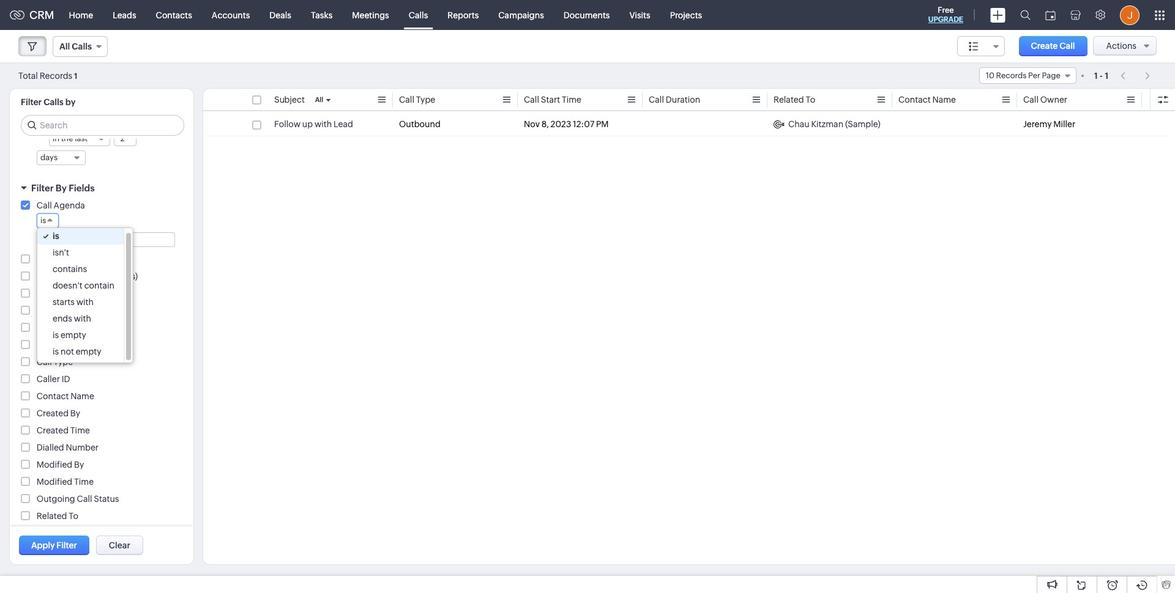 Task type: describe. For each thing, give the bounding box(es) containing it.
filter inside button
[[56, 541, 77, 551]]

ends with
[[53, 314, 91, 324]]

create
[[1031, 41, 1058, 51]]

pm
[[596, 119, 609, 129]]

1 horizontal spatial to
[[806, 95, 815, 105]]

0 horizontal spatial contact
[[37, 392, 69, 402]]

crm link
[[10, 9, 54, 21]]

contacts link
[[146, 0, 202, 30]]

dialled
[[37, 443, 64, 453]]

1 horizontal spatial owner
[[1040, 95, 1067, 105]]

upgrade
[[928, 15, 963, 24]]

kitzman
[[811, 119, 843, 129]]

by for modified
[[74, 460, 84, 470]]

follow
[[274, 119, 301, 129]]

created for created by
[[37, 409, 69, 419]]

status
[[94, 495, 119, 504]]

1 horizontal spatial contact
[[899, 95, 931, 105]]

created time
[[37, 426, 90, 436]]

modified for modified by
[[37, 460, 72, 470]]

reports
[[448, 10, 479, 20]]

0 vertical spatial type
[[416, 95, 435, 105]]

1 horizontal spatial contact name
[[899, 95, 956, 105]]

campaigns
[[498, 10, 544, 20]]

modified for modified time
[[37, 477, 72, 487]]

0 vertical spatial start
[[541, 95, 560, 105]]

meetings
[[352, 10, 389, 20]]

(in
[[90, 272, 100, 282]]

leads
[[113, 10, 136, 20]]

filter by fields button
[[10, 177, 193, 199]]

purpose
[[54, 306, 87, 316]]

reports link
[[438, 0, 489, 30]]

1 for total records 1
[[74, 71, 78, 80]]

1 horizontal spatial 1
[[1094, 71, 1098, 80]]

is not empty option
[[37, 344, 124, 361]]

clear
[[109, 541, 130, 551]]

starts with
[[53, 297, 94, 307]]

1 horizontal spatial call duration
[[649, 95, 700, 105]]

home link
[[59, 0, 103, 30]]

is for is option
[[53, 231, 59, 241]]

1 for 1 - 1
[[1105, 71, 1109, 80]]

filter for filter by fields
[[31, 183, 54, 193]]

records
[[40, 71, 72, 80]]

dialled number
[[37, 443, 99, 453]]

1 vertical spatial name
[[71, 392, 94, 402]]

all
[[315, 96, 323, 103]]

total records 1
[[18, 71, 78, 80]]

fields
[[69, 183, 95, 193]]

contain
[[84, 281, 114, 291]]

apply filter button
[[19, 536, 89, 556]]

1 vertical spatial empty
[[76, 347, 101, 357]]

is empty
[[53, 331, 86, 340]]

result
[[54, 323, 78, 333]]

not
[[61, 347, 74, 357]]

time up number
[[70, 426, 90, 436]]

created by
[[37, 409, 80, 419]]

call inside button
[[1060, 41, 1075, 51]]

chau kitzman (sample)
[[788, 119, 881, 129]]

filter by fields
[[31, 183, 95, 193]]

accounts
[[212, 10, 250, 20]]

Search text field
[[21, 116, 184, 135]]

follow up with lead
[[274, 119, 353, 129]]

visits link
[[620, 0, 660, 30]]

1 vertical spatial contact name
[[37, 392, 94, 402]]

tasks link
[[301, 0, 342, 30]]

chau kitzman (sample) link
[[774, 118, 881, 130]]

0 vertical spatial empty
[[61, 331, 86, 340]]

free upgrade
[[928, 6, 963, 24]]

doesn't contain option
[[37, 278, 124, 294]]

0 horizontal spatial calls
[[44, 97, 63, 107]]

apply filter
[[31, 541, 77, 551]]

is option
[[37, 228, 124, 245]]

id
[[62, 375, 70, 384]]

by
[[65, 97, 76, 107]]

visits
[[629, 10, 650, 20]]

is empty option
[[37, 327, 124, 344]]

8,
[[542, 119, 549, 129]]

0 vertical spatial with
[[315, 119, 332, 129]]

deals
[[270, 10, 291, 20]]

jeremy miller
[[1023, 119, 1076, 129]]

-
[[1100, 71, 1103, 80]]

1 vertical spatial duration
[[54, 255, 88, 264]]

time up outgoing call status
[[74, 477, 94, 487]]

contacts
[[156, 10, 192, 20]]

0 horizontal spatial to
[[69, 512, 78, 521]]

is for is not empty
[[53, 347, 59, 357]]

with for ends with
[[74, 314, 91, 324]]

1 horizontal spatial name
[[932, 95, 956, 105]]

jeremy
[[1023, 119, 1052, 129]]

accounts link
[[202, 0, 260, 30]]

list box containing is
[[37, 228, 133, 363]]

1 vertical spatial related to
[[37, 512, 78, 521]]

tasks
[[311, 10, 333, 20]]

up
[[302, 119, 313, 129]]

deals link
[[260, 0, 301, 30]]

nov
[[524, 119, 540, 129]]

total
[[18, 71, 38, 80]]

doesn't
[[53, 281, 83, 291]]

Type here text field
[[37, 233, 174, 247]]

leads link
[[103, 0, 146, 30]]

1 vertical spatial related
[[37, 512, 67, 521]]

campaigns link
[[489, 0, 554, 30]]



Task type: locate. For each thing, give the bounding box(es) containing it.
1 vertical spatial calls
[[44, 97, 63, 107]]

0 horizontal spatial call type
[[37, 357, 73, 367]]

call
[[1060, 41, 1075, 51], [399, 95, 414, 105], [524, 95, 539, 105], [649, 95, 664, 105], [1023, 95, 1039, 105], [37, 201, 52, 211], [37, 255, 52, 264], [37, 272, 52, 282], [37, 289, 52, 299], [37, 306, 52, 316], [37, 323, 52, 333], [37, 340, 52, 350], [37, 357, 52, 367], [77, 495, 92, 504]]

nov 8, 2023 12:07 pm
[[524, 119, 609, 129]]

caller
[[37, 375, 60, 384]]

type
[[416, 95, 435, 105], [54, 357, 73, 367]]

owner
[[1040, 95, 1067, 105], [54, 289, 81, 299]]

1
[[1094, 71, 1098, 80], [1105, 71, 1109, 80], [74, 71, 78, 80]]

start up 8,
[[541, 95, 560, 105]]

ends with option
[[37, 311, 124, 327]]

2 created from the top
[[37, 426, 69, 436]]

contains option
[[37, 261, 124, 278]]

time up nov 8, 2023 12:07 pm
[[562, 95, 581, 105]]

1 horizontal spatial call start time
[[524, 95, 581, 105]]

2 vertical spatial with
[[74, 314, 91, 324]]

create call button
[[1019, 36, 1087, 56]]

is up isn't
[[53, 231, 59, 241]]

number
[[66, 443, 99, 453]]

seconds)
[[102, 272, 138, 282]]

by up created time
[[70, 409, 80, 419]]

modified time
[[37, 477, 94, 487]]

to up chau
[[806, 95, 815, 105]]

0 horizontal spatial owner
[[54, 289, 81, 299]]

follow up with lead link
[[274, 118, 353, 130]]

None text field
[[114, 132, 136, 146]]

0 vertical spatial calls
[[409, 10, 428, 20]]

time right not
[[75, 340, 94, 350]]

0 vertical spatial modified
[[37, 460, 72, 470]]

1 horizontal spatial start
[[541, 95, 560, 105]]

contains
[[53, 264, 87, 274]]

with down "doesn't contain"
[[76, 297, 94, 307]]

call result
[[37, 323, 78, 333]]

0 vertical spatial filter
[[21, 97, 42, 107]]

filter inside dropdown button
[[31, 183, 54, 193]]

empty down ends with
[[61, 331, 86, 340]]

agenda
[[54, 201, 85, 211]]

apply
[[31, 541, 55, 551]]

1 vertical spatial start
[[54, 340, 73, 350]]

create call
[[1031, 41, 1075, 51]]

1 vertical spatial filter
[[31, 183, 54, 193]]

0 horizontal spatial related
[[37, 512, 67, 521]]

0 horizontal spatial call owner
[[37, 289, 81, 299]]

call start time down result
[[37, 340, 94, 350]]

outbound
[[399, 119, 441, 129]]

1 right records
[[74, 71, 78, 80]]

2 vertical spatial filter
[[56, 541, 77, 551]]

0 vertical spatial owner
[[1040, 95, 1067, 105]]

1 vertical spatial call start time
[[37, 340, 94, 350]]

isn't
[[53, 248, 69, 258]]

related to up chau
[[774, 95, 815, 105]]

1 horizontal spatial related
[[774, 95, 804, 105]]

by for created
[[70, 409, 80, 419]]

by down number
[[74, 460, 84, 470]]

to
[[806, 95, 815, 105], [69, 512, 78, 521]]

is inside field
[[40, 216, 46, 225]]

empty down is empty option
[[76, 347, 101, 357]]

to down outgoing call status
[[69, 512, 78, 521]]

created up dialled
[[37, 426, 69, 436]]

created for created time
[[37, 426, 69, 436]]

12:07
[[573, 119, 594, 129]]

1 vertical spatial call duration
[[37, 255, 88, 264]]

2 vertical spatial by
[[74, 460, 84, 470]]

1 vertical spatial modified
[[37, 477, 72, 487]]

0 vertical spatial to
[[806, 95, 815, 105]]

0 vertical spatial call duration
[[649, 95, 700, 105]]

is for is empty
[[53, 331, 59, 340]]

related
[[774, 95, 804, 105], [37, 512, 67, 521]]

with
[[315, 119, 332, 129], [76, 297, 94, 307], [74, 314, 91, 324]]

1 right -
[[1105, 71, 1109, 80]]

call type up outbound
[[399, 95, 435, 105]]

is left not
[[53, 347, 59, 357]]

outgoing call status
[[37, 495, 119, 504]]

doesn't contain
[[53, 281, 114, 291]]

starts
[[53, 297, 75, 307]]

filter down total
[[21, 97, 42, 107]]

1 horizontal spatial calls
[[409, 10, 428, 20]]

type down not
[[54, 357, 73, 367]]

1 vertical spatial call owner
[[37, 289, 81, 299]]

name
[[932, 95, 956, 105], [71, 392, 94, 402]]

1 left -
[[1094, 71, 1098, 80]]

call type down not
[[37, 357, 73, 367]]

calls left by
[[44, 97, 63, 107]]

calls
[[409, 10, 428, 20], [44, 97, 63, 107]]

outgoing
[[37, 495, 75, 504]]

call start time up 8,
[[524, 95, 581, 105]]

actions
[[1106, 41, 1137, 51]]

call owner up the jeremy miller
[[1023, 95, 1067, 105]]

1 vertical spatial by
[[70, 409, 80, 419]]

created
[[37, 409, 69, 419], [37, 426, 69, 436]]

filter for filter calls by
[[21, 97, 42, 107]]

modified
[[37, 460, 72, 470], [37, 477, 72, 487]]

call agenda
[[37, 201, 85, 211]]

contact name
[[899, 95, 956, 105], [37, 392, 94, 402]]

modified by
[[37, 460, 84, 470]]

documents link
[[554, 0, 620, 30]]

call type
[[399, 95, 435, 105], [37, 357, 73, 367]]

0 vertical spatial call start time
[[524, 95, 581, 105]]

is field
[[37, 214, 59, 228]]

0 vertical spatial created
[[37, 409, 69, 419]]

call owner
[[1023, 95, 1067, 105], [37, 289, 81, 299]]

call duration (in seconds)
[[37, 272, 138, 282]]

related down outgoing
[[37, 512, 67, 521]]

1 vertical spatial to
[[69, 512, 78, 521]]

chau
[[788, 119, 810, 129]]

call purpose
[[37, 306, 87, 316]]

isn't option
[[37, 245, 124, 261]]

1 horizontal spatial call type
[[399, 95, 435, 105]]

0 vertical spatial contact name
[[899, 95, 956, 105]]

starts with option
[[37, 294, 124, 311]]

1 - 1
[[1094, 71, 1109, 80]]

by up call agenda
[[56, 183, 67, 193]]

filter up call agenda
[[31, 183, 54, 193]]

with for starts with
[[76, 297, 94, 307]]

calls link
[[399, 0, 438, 30]]

crm
[[29, 9, 54, 21]]

start down result
[[54, 340, 73, 350]]

created up created time
[[37, 409, 69, 419]]

0 horizontal spatial call start time
[[37, 340, 94, 350]]

0 horizontal spatial related to
[[37, 512, 78, 521]]

is down ends
[[53, 331, 59, 340]]

1 vertical spatial contact
[[37, 392, 69, 402]]

call start time
[[524, 95, 581, 105], [37, 340, 94, 350]]

by for filter
[[56, 183, 67, 193]]

is not empty
[[53, 347, 101, 357]]

1 vertical spatial owner
[[54, 289, 81, 299]]

1 modified from the top
[[37, 460, 72, 470]]

meetings link
[[342, 0, 399, 30]]

0 vertical spatial related
[[774, 95, 804, 105]]

start
[[541, 95, 560, 105], [54, 340, 73, 350]]

modified up outgoing
[[37, 477, 72, 487]]

filter calls by
[[21, 97, 76, 107]]

1 vertical spatial with
[[76, 297, 94, 307]]

1 horizontal spatial related to
[[774, 95, 815, 105]]

(sample)
[[845, 119, 881, 129]]

0 horizontal spatial type
[[54, 357, 73, 367]]

0 horizontal spatial call duration
[[37, 255, 88, 264]]

0 vertical spatial by
[[56, 183, 67, 193]]

filter right 'apply'
[[56, 541, 77, 551]]

by inside dropdown button
[[56, 183, 67, 193]]

documents
[[564, 10, 610, 20]]

0 vertical spatial name
[[932, 95, 956, 105]]

1 inside total records 1
[[74, 71, 78, 80]]

projects link
[[660, 0, 712, 30]]

related up chau
[[774, 95, 804, 105]]

1 vertical spatial type
[[54, 357, 73, 367]]

2 vertical spatial duration
[[54, 272, 88, 282]]

navigation
[[1115, 67, 1157, 84]]

0 horizontal spatial name
[[71, 392, 94, 402]]

call owner up call purpose
[[37, 289, 81, 299]]

projects
[[670, 10, 702, 20]]

with down starts with option
[[74, 314, 91, 324]]

0 horizontal spatial contact name
[[37, 392, 94, 402]]

subject
[[274, 95, 305, 105]]

calls left reports link
[[409, 10, 428, 20]]

0 horizontal spatial start
[[54, 340, 73, 350]]

caller id
[[37, 375, 70, 384]]

list box
[[37, 228, 133, 363]]

0 vertical spatial contact
[[899, 95, 931, 105]]

modified down dialled
[[37, 460, 72, 470]]

1 horizontal spatial type
[[416, 95, 435, 105]]

1 vertical spatial call type
[[37, 357, 73, 367]]

related to down outgoing
[[37, 512, 78, 521]]

2 horizontal spatial 1
[[1105, 71, 1109, 80]]

2023
[[551, 119, 571, 129]]

miller
[[1054, 119, 1076, 129]]

0 vertical spatial call type
[[399, 95, 435, 105]]

2 modified from the top
[[37, 477, 72, 487]]

free
[[938, 6, 954, 15]]

time
[[562, 95, 581, 105], [75, 340, 94, 350], [70, 426, 90, 436], [74, 477, 94, 487]]

type up outbound
[[416, 95, 435, 105]]

lead
[[334, 119, 353, 129]]

with right up
[[315, 119, 332, 129]]

ends
[[53, 314, 72, 324]]

home
[[69, 10, 93, 20]]

1 horizontal spatial call owner
[[1023, 95, 1067, 105]]

1 created from the top
[[37, 409, 69, 419]]

0 vertical spatial duration
[[666, 95, 700, 105]]

0 vertical spatial call owner
[[1023, 95, 1067, 105]]

is down call agenda
[[40, 216, 46, 225]]

0 vertical spatial related to
[[774, 95, 815, 105]]

1 vertical spatial created
[[37, 426, 69, 436]]

0 horizontal spatial 1
[[74, 71, 78, 80]]



Task type: vqa. For each thing, say whether or not it's contained in the screenshot.
first Modified from the bottom
yes



